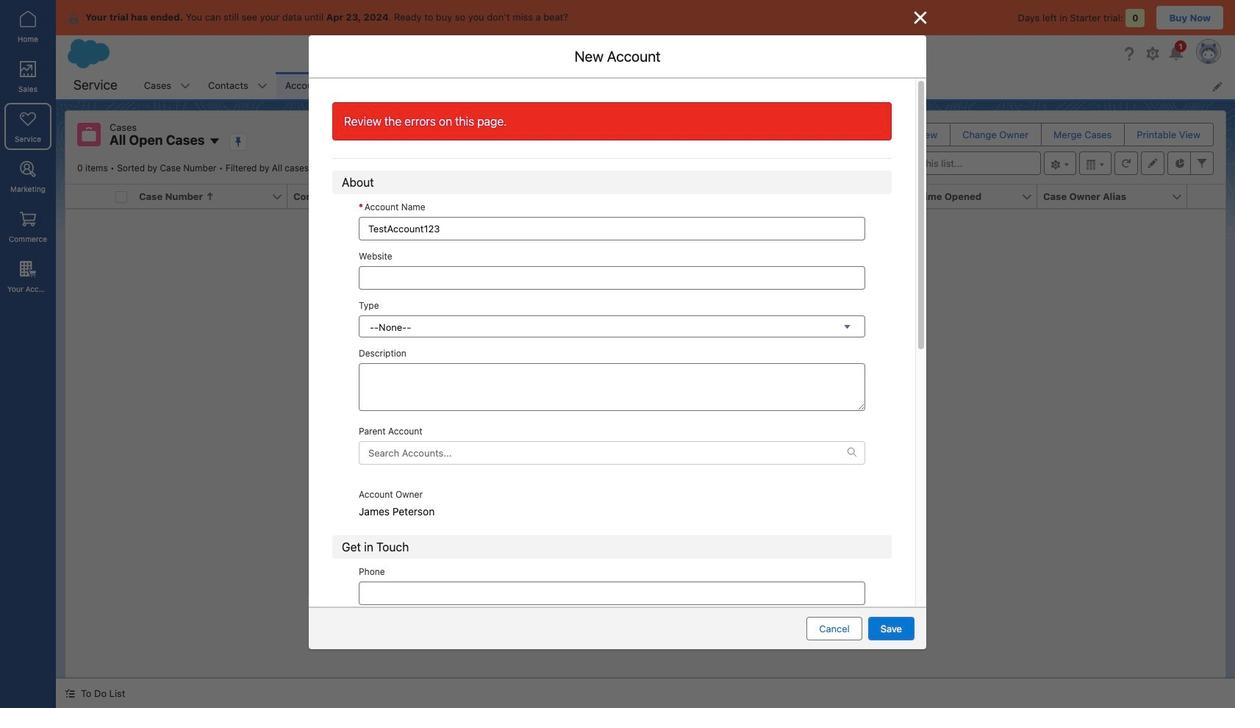 Task type: vqa. For each thing, say whether or not it's contained in the screenshot.
first grid from left
no



Task type: describe. For each thing, give the bounding box(es) containing it.
0 horizontal spatial text default image
[[65, 689, 75, 699]]

5 list item from the left
[[497, 72, 583, 99]]

all open cases|cases|list view element
[[65, 110, 1227, 679]]

action image
[[1188, 185, 1226, 208]]

item number image
[[65, 185, 110, 208]]

text default image
[[68, 12, 79, 24]]

select list display image
[[1080, 152, 1112, 175]]

Search All Open Cases list view. search field
[[865, 152, 1042, 175]]

status inside "all open cases|cases|list view" element
[[463, 343, 829, 520]]

priority element
[[738, 185, 897, 209]]

2 inverse image from the top
[[912, 63, 930, 81]]

4 list item from the left
[[355, 72, 438, 99]]

2 list item from the left
[[199, 72, 276, 99]]

1 list item from the left
[[135, 72, 199, 99]]

cell inside "all open cases|cases|list view" element
[[110, 185, 133, 209]]

action element
[[1188, 185, 1226, 209]]

all open cases status
[[77, 163, 439, 174]]



Task type: locate. For each thing, give the bounding box(es) containing it.
item number element
[[65, 185, 110, 209]]

list view controls image
[[1045, 152, 1077, 175]]

0 vertical spatial inverse image
[[912, 9, 930, 26]]

alert
[[332, 102, 892, 159]]

1 vertical spatial text default image
[[65, 689, 75, 699]]

None telephone field
[[359, 581, 866, 605]]

1 inverse image from the top
[[912, 9, 930, 26]]

cell
[[110, 185, 133, 209]]

None text field
[[359, 217, 866, 241], [359, 363, 866, 411], [340, 483, 896, 525], [359, 217, 866, 241], [359, 363, 866, 411], [340, 483, 896, 525]]

text default image
[[847, 447, 858, 458], [65, 689, 75, 699]]

3 list item from the left
[[276, 72, 355, 99]]

status element
[[588, 185, 747, 209]]

status
[[463, 343, 829, 520]]

1 horizontal spatial text default image
[[847, 447, 858, 458]]

contact name element
[[288, 185, 447, 209]]

case owner alias element
[[1038, 185, 1197, 209]]

case number element
[[133, 185, 296, 209]]

list item
[[135, 72, 199, 99], [199, 72, 276, 99], [276, 72, 355, 99], [355, 72, 438, 99], [497, 72, 583, 99]]

list
[[135, 72, 1236, 99]]

None url field
[[359, 266, 866, 290]]

inverse image
[[912, 9, 930, 26], [912, 63, 930, 81]]

0 vertical spatial text default image
[[847, 447, 858, 458]]

date/time opened element
[[888, 185, 1047, 209]]

subject element
[[438, 185, 597, 209]]

Search Accounts... text field
[[360, 442, 847, 464]]

1 vertical spatial inverse image
[[912, 63, 930, 81]]

None text field
[[340, 436, 896, 459]]



